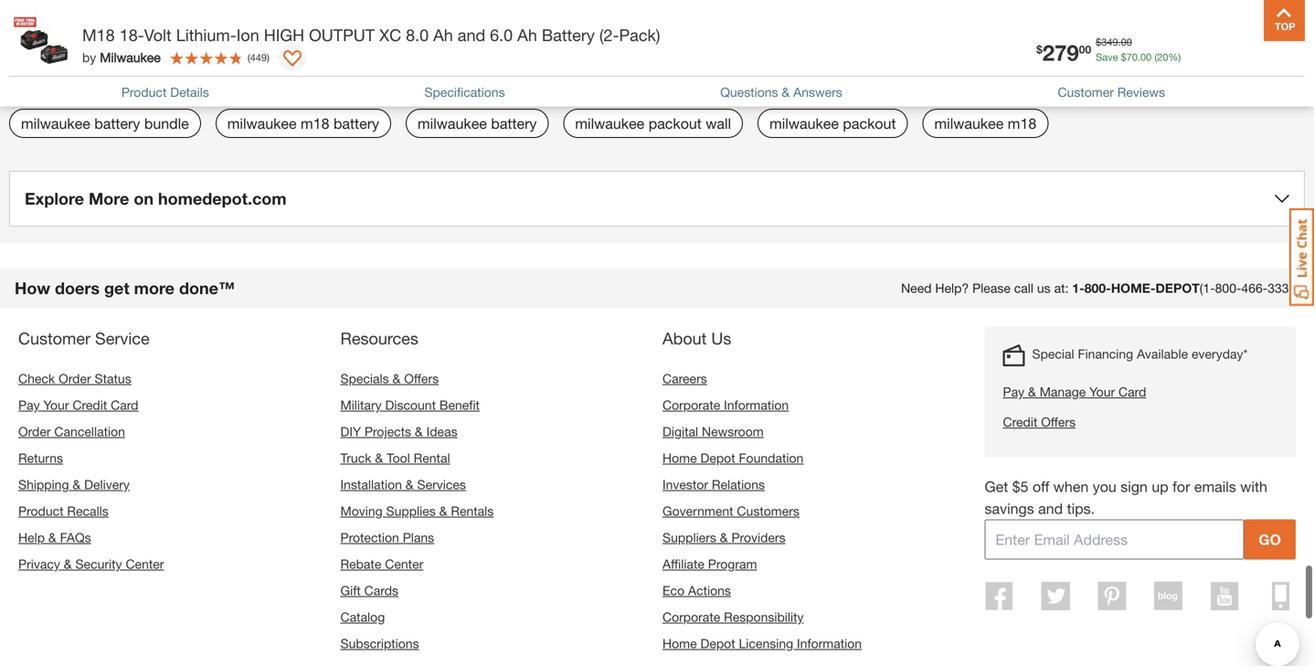 Task type: vqa. For each thing, say whether or not it's contained in the screenshot.
Height: for Wall 1 Height:
no



Task type: describe. For each thing, give the bounding box(es) containing it.
battery for milwaukee battery bundle
[[94, 115, 140, 132]]

home depot on twitter image
[[1041, 582, 1070, 611]]

suppliers
[[663, 530, 716, 545]]

volt
[[144, 25, 172, 45]]

milwaukee packout wall link
[[563, 109, 743, 138]]

please
[[972, 281, 1011, 296]]

( inside $ 279 00 $ 349 . 00 save $ 70 . 00 ( 20 %)
[[1154, 51, 1157, 63]]

& for truck & tool rental
[[375, 451, 383, 466]]

0 horizontal spatial your
[[43, 398, 69, 413]]

subscriptions
[[340, 636, 419, 651]]

depot
[[1156, 281, 1200, 296]]

0 horizontal spatial card
[[111, 398, 138, 413]]

milwaukee m18 battery link
[[215, 109, 391, 138]]

& for questions & answers
[[782, 84, 790, 100]]

questions
[[720, 84, 778, 100]]

special
[[1032, 346, 1074, 361]]

pay your credit card link
[[18, 398, 138, 413]]

truck & tool rental
[[340, 451, 450, 466]]

0 horizontal spatial 00
[[1079, 43, 1091, 56]]

military
[[340, 398, 382, 413]]

Enter Email Address text field
[[985, 520, 1244, 560]]

milwaukee for milwaukee battery
[[418, 115, 487, 132]]

customer for customer service
[[18, 329, 90, 348]]

installation
[[340, 477, 402, 492]]

eco
[[663, 583, 685, 598]]

answers
[[793, 84, 842, 100]]

check order status link
[[18, 371, 131, 386]]

milwaukee m18 link
[[923, 109, 1048, 138]]

milwaukee battery
[[418, 115, 537, 132]]

1 horizontal spatial offers
[[1041, 414, 1076, 429]]

savings
[[985, 500, 1034, 517]]

rebate center link
[[340, 557, 423, 572]]

at:
[[1054, 281, 1069, 296]]

service
[[95, 329, 150, 348]]

investor relations
[[663, 477, 765, 492]]

installation & services link
[[340, 477, 466, 492]]

1 vertical spatial order
[[18, 424, 51, 439]]

1 vertical spatial .
[[1138, 51, 1141, 63]]

responsibility
[[724, 610, 804, 625]]

subscriptions link
[[340, 636, 419, 651]]

0 horizontal spatial credit
[[73, 398, 107, 413]]

ion
[[236, 25, 259, 45]]

get
[[104, 278, 129, 298]]

affiliate
[[663, 557, 704, 572]]

0 vertical spatial and
[[458, 25, 485, 45]]

3337)
[[1268, 281, 1299, 296]]

cancellation
[[54, 424, 125, 439]]

specials & offers link
[[340, 371, 439, 386]]

home depot blog image
[[1154, 582, 1183, 611]]

protection plans link
[[340, 530, 434, 545]]

0 horizontal spatial offers
[[404, 371, 439, 386]]

by
[[82, 50, 96, 65]]

moving supplies & rentals link
[[340, 504, 494, 519]]

%)
[[1168, 51, 1181, 63]]

& for installation & services
[[406, 477, 414, 492]]

help?
[[935, 281, 969, 296]]

packout for milwaukee packout
[[843, 115, 896, 132]]

8.0
[[406, 25, 429, 45]]

licensing
[[739, 636, 793, 651]]

466-
[[1241, 281, 1268, 296]]

product recalls link
[[18, 504, 109, 519]]

explore
[[25, 189, 84, 208]]

milwaukee
[[100, 50, 161, 65]]

and inside get $5 off when you sign up for emails with savings and tips.
[[1038, 500, 1063, 517]]

20
[[1157, 51, 1168, 63]]

m18 for milwaukee m18 battery
[[301, 115, 329, 132]]

$5
[[1012, 478, 1029, 495]]

program
[[708, 557, 757, 572]]

up
[[1152, 478, 1169, 495]]

battery
[[542, 25, 595, 45]]

check order status
[[18, 371, 131, 386]]

careers
[[663, 371, 707, 386]]

corporate for corporate responsibility
[[663, 610, 720, 625]]

milwaukee for milwaukee m18
[[934, 115, 1004, 132]]

eco actions
[[663, 583, 731, 598]]

pay for pay & manage your card
[[1003, 384, 1024, 399]]

digital newsroom
[[663, 424, 764, 439]]

delivery
[[84, 477, 130, 492]]

searches
[[122, 53, 249, 93]]

digital newsroom link
[[663, 424, 764, 439]]

protection
[[340, 530, 399, 545]]

status
[[95, 371, 131, 386]]

your inside pay & manage your card link
[[1089, 384, 1115, 399]]

suppliers & providers link
[[663, 530, 785, 545]]

2 horizontal spatial $
[[1121, 51, 1127, 63]]

& left ideas
[[415, 424, 423, 439]]

military discount benefit link
[[340, 398, 480, 413]]

& for privacy & security center
[[64, 557, 72, 572]]

home depot foundation link
[[663, 451, 804, 466]]

shipping & delivery
[[18, 477, 130, 492]]

corporate responsibility
[[663, 610, 804, 625]]

customer service
[[18, 329, 150, 348]]

related
[[9, 53, 114, 93]]

for
[[1173, 478, 1190, 495]]

customer reviews
[[1058, 84, 1165, 100]]

go
[[1259, 531, 1281, 548]]

product for product details
[[121, 84, 167, 100]]

discount
[[385, 398, 436, 413]]

home for home depot foundation
[[663, 451, 697, 466]]

0 horizontal spatial information
[[724, 398, 789, 413]]

1 800- from the left
[[1084, 281, 1111, 296]]

product for product recalls
[[18, 504, 64, 519]]

you
[[1093, 478, 1117, 495]]

gift cards link
[[340, 583, 398, 598]]

449
[[250, 51, 267, 63]]

live chat image
[[1289, 208, 1314, 306]]

save
[[1096, 51, 1118, 63]]

wall
[[706, 115, 731, 132]]

plans
[[403, 530, 434, 545]]

milwaukee for milwaukee packout
[[770, 115, 839, 132]]

& down services
[[439, 504, 447, 519]]

bundle
[[144, 115, 189, 132]]

output
[[309, 25, 375, 45]]

1 horizontal spatial 00
[[1121, 36, 1132, 48]]

order cancellation
[[18, 424, 125, 439]]

milwaukee m18 battery
[[227, 115, 379, 132]]

home depot mobile apps image
[[1272, 582, 1290, 611]]

customer for customer reviews
[[1058, 84, 1114, 100]]

2 ( from the left
[[247, 51, 250, 63]]

manage
[[1040, 384, 1086, 399]]

milwaukee for milwaukee battery bundle
[[21, 115, 90, 132]]



Task type: locate. For each thing, give the bounding box(es) containing it.
& for help & faqs
[[48, 530, 56, 545]]

0 vertical spatial customer
[[1058, 84, 1114, 100]]

offers down manage
[[1041, 414, 1076, 429]]

customer up check
[[18, 329, 90, 348]]

2 horizontal spatial battery
[[491, 115, 537, 132]]

how doers get more done™
[[15, 278, 235, 298]]

1 horizontal spatial and
[[1038, 500, 1063, 517]]

center down the plans
[[385, 557, 423, 572]]

6 milwaukee from the left
[[934, 115, 1004, 132]]

rental
[[414, 451, 450, 466]]

milwaukee for milwaukee packout wall
[[575, 115, 644, 132]]

battery for milwaukee battery
[[491, 115, 537, 132]]

depot up investor relations link
[[700, 451, 735, 466]]

order up returns
[[18, 424, 51, 439]]

home depot on pinterest image
[[1098, 582, 1126, 611]]

800- right the depot
[[1215, 281, 1241, 296]]

product down shipping
[[18, 504, 64, 519]]

this is the last slide image
[[1268, 0, 1283, 14]]

corporate for corporate information
[[663, 398, 720, 413]]

ah right 6.0
[[517, 25, 537, 45]]

2 m18 from the left
[[1008, 115, 1037, 132]]

pack)
[[619, 25, 660, 45]]

explore more on homedepot.com button
[[9, 171, 1305, 227]]

corporate down eco actions
[[663, 610, 720, 625]]

projects
[[365, 424, 411, 439]]

m18 18-volt lithium-ion high output xc 8.0 ah and 6.0 ah battery (2-pack)
[[82, 25, 660, 45]]

questions & answers
[[720, 84, 842, 100]]

0 vertical spatial corporate
[[663, 398, 720, 413]]

newsroom
[[702, 424, 764, 439]]

( left )
[[247, 51, 250, 63]]

actions
[[688, 583, 731, 598]]

relations
[[712, 477, 765, 492]]

pay inside pay & manage your card link
[[1003, 384, 1024, 399]]

your up order cancellation link
[[43, 398, 69, 413]]

information
[[724, 398, 789, 413], [797, 636, 862, 651]]

1 horizontal spatial packout
[[843, 115, 896, 132]]

0 vertical spatial offers
[[404, 371, 439, 386]]

card down the status
[[111, 398, 138, 413]]

security
[[75, 557, 122, 572]]

card
[[1119, 384, 1146, 399], [111, 398, 138, 413]]

investor
[[663, 477, 708, 492]]

3 battery from the left
[[491, 115, 537, 132]]

order up pay your credit card
[[59, 371, 91, 386]]

00 left save
[[1079, 43, 1091, 56]]

0 vertical spatial order
[[59, 371, 91, 386]]

1 horizontal spatial 800-
[[1215, 281, 1241, 296]]

2 milwaukee from the left
[[227, 115, 297, 132]]

0 horizontal spatial center
[[126, 557, 164, 572]]

details
[[170, 84, 209, 100]]

offers up discount
[[404, 371, 439, 386]]

providers
[[731, 530, 785, 545]]

18-
[[119, 25, 144, 45]]

$ left save
[[1036, 43, 1042, 56]]

home depot on facebook image
[[985, 582, 1013, 611]]

product recalls
[[18, 504, 109, 519]]

1 corporate from the top
[[663, 398, 720, 413]]

0 horizontal spatial battery
[[94, 115, 140, 132]]

military discount benefit
[[340, 398, 480, 413]]

doers
[[55, 278, 100, 298]]

1 vertical spatial offers
[[1041, 414, 1076, 429]]

1 m18 from the left
[[301, 115, 329, 132]]

and left 6.0
[[458, 25, 485, 45]]

information right 'licensing'
[[797, 636, 862, 651]]

1 horizontal spatial credit
[[1003, 414, 1038, 429]]

pay your credit card
[[18, 398, 138, 413]]

digital
[[663, 424, 698, 439]]

special financing available everyday*
[[1032, 346, 1248, 361]]

credit down the pay & manage your card
[[1003, 414, 1038, 429]]

call
[[1014, 281, 1034, 296]]

m18
[[82, 25, 115, 45]]

1 horizontal spatial customer
[[1058, 84, 1114, 100]]

1 vertical spatial corporate
[[663, 610, 720, 625]]

credit offers
[[1003, 414, 1076, 429]]

& down the government customers link
[[720, 530, 728, 545]]

& down 'faqs'
[[64, 557, 72, 572]]

2 corporate from the top
[[663, 610, 720, 625]]

milwaukee for milwaukee m18 battery
[[227, 115, 297, 132]]

( left %)
[[1154, 51, 1157, 63]]

m18 for milwaukee m18
[[1008, 115, 1037, 132]]

truck & tool rental link
[[340, 451, 450, 466]]

& left manage
[[1028, 384, 1036, 399]]

1 horizontal spatial battery
[[333, 115, 379, 132]]

eco actions link
[[663, 583, 731, 598]]

services
[[417, 477, 466, 492]]

depot for foundation
[[700, 451, 735, 466]]

1 vertical spatial depot
[[700, 636, 735, 651]]

home depot on youtube image
[[1211, 582, 1239, 611]]

& for pay & manage your card
[[1028, 384, 1036, 399]]

tool
[[387, 451, 410, 466]]

70
[[1127, 51, 1138, 63]]

m18 inside milwaukee m18 battery link
[[301, 115, 329, 132]]

information up newsroom at the right
[[724, 398, 789, 413]]

0 vertical spatial depot
[[700, 451, 735, 466]]

tips.
[[1067, 500, 1095, 517]]

5 milwaukee from the left
[[770, 115, 839, 132]]

explore more on homedepot.com
[[25, 189, 287, 208]]

& for suppliers & providers
[[720, 530, 728, 545]]

product
[[121, 84, 167, 100], [18, 504, 64, 519]]

government
[[663, 504, 733, 519]]

& up supplies
[[406, 477, 414, 492]]

home down digital
[[663, 451, 697, 466]]

2 home from the top
[[663, 636, 697, 651]]

off
[[1033, 478, 1049, 495]]

ah right 8.0
[[433, 25, 453, 45]]

product image image
[[14, 9, 73, 69]]

& right the help
[[48, 530, 56, 545]]

diy projects & ideas link
[[340, 424, 457, 439]]

1 battery from the left
[[94, 115, 140, 132]]

corporate information link
[[663, 398, 789, 413]]

1 horizontal spatial your
[[1089, 384, 1115, 399]]

gift
[[340, 583, 361, 598]]

& left answers
[[782, 84, 790, 100]]

0 vertical spatial product
[[121, 84, 167, 100]]

customer reviews button
[[1058, 83, 1165, 102], [1058, 83, 1165, 102]]

order cancellation link
[[18, 424, 125, 439]]

2 center from the left
[[385, 557, 423, 572]]

1 center from the left
[[126, 557, 164, 572]]

0 horizontal spatial $
[[1036, 43, 1042, 56]]

1 vertical spatial credit
[[1003, 414, 1038, 429]]

0 horizontal spatial customer
[[18, 329, 90, 348]]

1 depot from the top
[[700, 451, 735, 466]]

ah
[[433, 25, 453, 45], [517, 25, 537, 45]]

customer
[[1058, 84, 1114, 100], [18, 329, 90, 348]]

how
[[15, 278, 50, 298]]

1 horizontal spatial m18
[[1008, 115, 1037, 132]]

1 horizontal spatial pay
[[1003, 384, 1024, 399]]

pay down check
[[18, 398, 40, 413]]

0 horizontal spatial .
[[1118, 36, 1121, 48]]

& left the tool at left bottom
[[375, 451, 383, 466]]

center right security
[[126, 557, 164, 572]]

m18 inside milwaukee m18 link
[[1008, 115, 1037, 132]]

1 packout from the left
[[649, 115, 702, 132]]

4 milwaukee from the left
[[575, 115, 644, 132]]

card up "credit offers" link
[[1119, 384, 1146, 399]]

2 ah from the left
[[517, 25, 537, 45]]

1 horizontal spatial card
[[1119, 384, 1146, 399]]

3 milwaukee from the left
[[418, 115, 487, 132]]

pay for pay your credit card
[[18, 398, 40, 413]]

depot down 'corporate responsibility'
[[700, 636, 735, 651]]

0 horizontal spatial and
[[458, 25, 485, 45]]

your down financing
[[1089, 384, 1115, 399]]

product down milwaukee
[[121, 84, 167, 100]]

1 ( from the left
[[1154, 51, 1157, 63]]

$ up save
[[1096, 36, 1101, 48]]

packout for milwaukee packout wall
[[649, 115, 702, 132]]

battery down output
[[333, 115, 379, 132]]

home down eco
[[663, 636, 697, 651]]

1 ah from the left
[[433, 25, 453, 45]]

on
[[134, 189, 154, 208]]

0 horizontal spatial 800-
[[1084, 281, 1111, 296]]

product details button
[[121, 83, 209, 102], [121, 83, 209, 102]]

by milwaukee
[[82, 50, 161, 65]]

order
[[59, 371, 91, 386], [18, 424, 51, 439]]

1 horizontal spatial center
[[385, 557, 423, 572]]

customer down save
[[1058, 84, 1114, 100]]

catalog link
[[340, 610, 385, 625]]

$ right save
[[1121, 51, 1127, 63]]

benefit
[[439, 398, 480, 413]]

2 depot from the top
[[700, 636, 735, 651]]

protection plans
[[340, 530, 434, 545]]

2 horizontal spatial 00
[[1141, 51, 1152, 63]]

1 horizontal spatial (
[[1154, 51, 1157, 63]]

1 vertical spatial information
[[797, 636, 862, 651]]

product details
[[121, 84, 209, 100]]

get
[[985, 478, 1008, 495]]

0 vertical spatial .
[[1118, 36, 1121, 48]]

credit up the cancellation
[[73, 398, 107, 413]]

milwaukee packout
[[770, 115, 896, 132]]

&
[[782, 84, 790, 100], [393, 371, 401, 386], [1028, 384, 1036, 399], [415, 424, 423, 439], [375, 451, 383, 466], [73, 477, 81, 492], [406, 477, 414, 492], [439, 504, 447, 519], [48, 530, 56, 545], [720, 530, 728, 545], [64, 557, 72, 572]]

1 horizontal spatial $
[[1096, 36, 1101, 48]]

0 vertical spatial information
[[724, 398, 789, 413]]

about
[[663, 329, 707, 348]]

government customers
[[663, 504, 799, 519]]

rebate center
[[340, 557, 423, 572]]

& up recalls
[[73, 477, 81, 492]]

milwaukee battery bundle
[[21, 115, 189, 132]]

display image
[[283, 50, 301, 69]]

1 horizontal spatial .
[[1138, 51, 1141, 63]]

00 up the 70 at the right top of the page
[[1121, 36, 1132, 48]]

& for specials & offers
[[393, 371, 401, 386]]

00 right the 70 at the right top of the page
[[1141, 51, 1152, 63]]

battery left bundle
[[94, 115, 140, 132]]

available
[[1137, 346, 1188, 361]]

0 vertical spatial credit
[[73, 398, 107, 413]]

2 packout from the left
[[843, 115, 896, 132]]

home for home depot licensing information
[[663, 636, 697, 651]]

corporate down careers
[[663, 398, 720, 413]]

1 horizontal spatial product
[[121, 84, 167, 100]]

home depot licensing information
[[663, 636, 862, 651]]

pay up "credit offers"
[[1003, 384, 1024, 399]]

0 horizontal spatial packout
[[649, 115, 702, 132]]

cards
[[364, 583, 398, 598]]

0 horizontal spatial m18
[[301, 115, 329, 132]]

0 horizontal spatial (
[[247, 51, 250, 63]]

and down off
[[1038, 500, 1063, 517]]

0 vertical spatial home
[[663, 451, 697, 466]]

1 horizontal spatial order
[[59, 371, 91, 386]]

1 vertical spatial product
[[18, 504, 64, 519]]

1 milwaukee from the left
[[21, 115, 90, 132]]

go button
[[1244, 520, 1296, 560]]

1 vertical spatial and
[[1038, 500, 1063, 517]]

depot for licensing
[[700, 636, 735, 651]]

ideas
[[426, 424, 457, 439]]

(1-
[[1200, 281, 1215, 296]]

1 vertical spatial home
[[663, 636, 697, 651]]

(
[[1154, 51, 1157, 63], [247, 51, 250, 63]]

1 horizontal spatial ah
[[517, 25, 537, 45]]

battery down the specifications
[[491, 115, 537, 132]]

2 battery from the left
[[333, 115, 379, 132]]

800- right the at:
[[1084, 281, 1111, 296]]

6.0
[[490, 25, 513, 45]]

0 horizontal spatial order
[[18, 424, 51, 439]]

1 horizontal spatial information
[[797, 636, 862, 651]]

truck
[[340, 451, 371, 466]]

installation & services
[[340, 477, 466, 492]]

1 vertical spatial customer
[[18, 329, 90, 348]]

shipping & delivery link
[[18, 477, 130, 492]]

diy
[[340, 424, 361, 439]]

& up military discount benefit
[[393, 371, 401, 386]]

0 horizontal spatial pay
[[18, 398, 40, 413]]

0 horizontal spatial product
[[18, 504, 64, 519]]

specials
[[340, 371, 389, 386]]

with
[[1240, 478, 1267, 495]]

lithium-
[[176, 25, 236, 45]]

packout
[[649, 115, 702, 132], [843, 115, 896, 132]]

& for shipping & delivery
[[73, 477, 81, 492]]

recalls
[[67, 504, 109, 519]]

more
[[134, 278, 175, 298]]

2 800- from the left
[[1215, 281, 1241, 296]]

0 horizontal spatial ah
[[433, 25, 453, 45]]

1 home from the top
[[663, 451, 697, 466]]

pay & manage your card
[[1003, 384, 1146, 399]]



